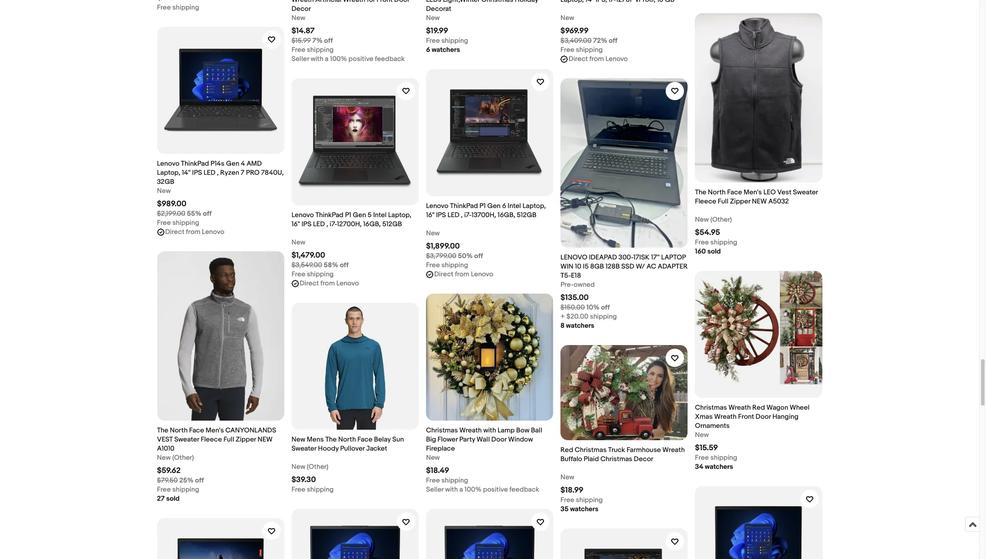 Task type: vqa. For each thing, say whether or not it's contained in the screenshot.
ThinkPad
yes



Task type: describe. For each thing, give the bounding box(es) containing it.
direct for $1,899.00
[[434, 270, 454, 279]]

red christmas truck farmhouse wreath buffalo plaid christmas decor
[[561, 446, 685, 464]]

$1,899.00 text field
[[426, 242, 460, 251]]

new inside lenovo thinkpad p14s gen 4 amd laptop, 14" ips  led , ryzen 7 pro 7840u, 32gb new $989.00 $2,199.00 55% off free shipping
[[157, 187, 171, 195]]

p1 for $1,899.00
[[480, 202, 486, 210]]

16" for $1,899.00
[[426, 211, 435, 220]]

hoody
[[318, 445, 339, 454]]

4
[[241, 159, 245, 168]]

with inside the new $14.87 $15.99 7% off free shipping seller with a 100% positive feedback
[[311, 54, 324, 63]]

i7- for $1,899.00
[[464, 211, 472, 220]]

$19.99
[[426, 26, 448, 35]]

lenovo down 50%
[[471, 270, 494, 279]]

$39.30
[[292, 476, 316, 485]]

6 for $19.99
[[426, 45, 430, 54]]

free inside new $969.99 $3,409.00 72% off free shipping
[[561, 45, 575, 54]]

$59.62
[[157, 467, 181, 476]]

, for $1,479.00
[[327, 220, 328, 229]]

direct from lenovo text field for thinkpad
[[165, 228, 224, 237]]

christmas up plaid
[[575, 446, 607, 455]]

free inside the new $14.87 $15.99 7% off free shipping seller with a 100% positive feedback
[[292, 45, 305, 54]]

previous price $15.99 7% off text field
[[292, 36, 333, 45]]

new for new $1,479.00 $3,549.00 58% off free shipping
[[292, 238, 305, 247]]

free inside new $1,899.00 $3,799.00 50% off free shipping
[[426, 261, 440, 270]]

160
[[695, 247, 706, 256]]

$1,899.00
[[426, 242, 460, 251]]

positive inside christmas wreath with lamp bow ball big flower party wall door window fireplace new $18.49 free shipping seller with a 100% positive feedback
[[483, 486, 508, 495]]

from for $1,479.00
[[321, 279, 335, 288]]

0 horizontal spatial seller with a 100% positive feedback text field
[[292, 54, 405, 64]]

mens
[[307, 436, 324, 444]]

pro
[[246, 169, 260, 177]]

$135.00
[[561, 293, 589, 303]]

$15.59
[[695, 444, 718, 453]]

10
[[575, 262, 582, 271]]

, inside lenovo thinkpad p14s gen 4 amd laptop, 14" ips  led , ryzen 7 pro 7840u, 32gb new $989.00 $2,199.00 55% off free shipping
[[217, 169, 219, 177]]

25%
[[179, 477, 194, 486]]

$79.50
[[157, 477, 178, 486]]

new mens the north face belay sun sweater hoody pullover jacket
[[292, 436, 404, 454]]

a5032
[[769, 197, 789, 206]]

direct for thinkpad
[[165, 228, 184, 236]]

a inside christmas wreath with lamp bow ball big flower party wall door window fireplace new $18.49 free shipping seller with a 100% positive feedback
[[460, 486, 463, 495]]

$989.00
[[157, 200, 187, 209]]

lenovo thinkpad p1 gen 5 intel laptop, 16" ips  led ,  i7-12700h, 16gb, 512gb
[[292, 211, 412, 229]]

free inside new (other) $54.95 free shipping 160 sold
[[695, 238, 709, 247]]

new text field for $969.99
[[561, 13, 575, 23]]

free inside lenovo thinkpad p14s gen 4 amd laptop, 14" ips  led , ryzen 7 pro 7840u, 32gb new $989.00 $2,199.00 55% off free shipping
[[157, 219, 171, 227]]

new text field for $989.00
[[157, 187, 171, 196]]

$39.30 text field
[[292, 476, 316, 485]]

off inside lenovo ideapad 300-17isk 17'' laptop win 10 i5 8gb 128b ssd w/ ac adapter t5-e18 pre-owned $135.00 $150.00 10% off + $20.00 shipping 8 watchers
[[601, 304, 610, 312]]

fleece for the north face men's leo vest sweater fleece full zipper new       a5032
[[695, 197, 717, 206]]

new (other) $39.30 free shipping
[[292, 463, 334, 495]]

55%
[[187, 210, 202, 218]]

ips for $1,479.00
[[302, 220, 312, 229]]

red inside the red christmas truck farmhouse wreath buffalo plaid christmas decor
[[561, 446, 573, 455]]

new text field for $18.49
[[426, 454, 440, 463]]

men's for the north face men's leo vest sweater fleece full zipper new       a5032
[[744, 188, 762, 197]]

canyonlands
[[225, 427, 276, 435]]

the for the north face men's canyonlands vest sweater fleece full zipper  new a1010 new (other) $59.62 $79.50 25% off free shipping 27 sold
[[157, 427, 168, 435]]

14"
[[182, 169, 191, 177]]

farmhouse
[[627, 446, 661, 455]]

sold inside the north face men's canyonlands vest sweater fleece full zipper  new a1010 new (other) $59.62 $79.50 25% off free shipping 27 sold
[[166, 495, 180, 504]]

shipping inside lenovo thinkpad p14s gen 4 amd laptop, 14" ips  led , ryzen 7 pro 7840u, 32gb new $989.00 $2,199.00 55% off free shipping
[[172, 219, 199, 227]]

thinkpad for $1,899.00
[[450, 202, 478, 210]]

gen inside lenovo thinkpad p14s gen 4 amd laptop, 14" ips  led , ryzen 7 pro 7840u, 32gb new $989.00 $2,199.00 55% off free shipping
[[226, 159, 239, 168]]

from for thinkpad
[[186, 228, 200, 236]]

owned
[[574, 281, 595, 289]]

free shipping
[[157, 3, 199, 12]]

zipper for the north face men's leo vest sweater fleece full zipper new       a5032
[[730, 197, 751, 206]]

pullover
[[340, 445, 365, 454]]

$18.99
[[561, 486, 584, 496]]

men's for the north face men's canyonlands vest sweater fleece full zipper  new a1010 new (other) $59.62 $79.50 25% off free shipping 27 sold
[[206, 427, 224, 435]]

intel for $1,479.00
[[373, 211, 387, 220]]

7840u,
[[261, 169, 284, 177]]

new for new $969.99 $3,409.00 72% off free shipping
[[561, 13, 575, 22]]

lenovo down 72%
[[606, 54, 628, 63]]

ips inside lenovo thinkpad p14s gen 4 amd laptop, 14" ips  led , ryzen 7 pro 7840u, 32gb new $989.00 $2,199.00 55% off free shipping
[[192, 169, 202, 177]]

free inside the new (other) $39.30 free shipping
[[292, 486, 305, 495]]

new $1,479.00 $3,549.00 58% off free shipping
[[292, 238, 349, 279]]

7
[[241, 169, 245, 177]]

$3,799.00
[[426, 252, 457, 261]]

+ $20.00 shipping text field
[[561, 313, 617, 322]]

wall
[[477, 436, 490, 444]]

free inside new $19.99 free shipping 6 watchers
[[426, 36, 440, 45]]

led for $1,899.00
[[448, 211, 460, 220]]

5
[[368, 211, 372, 220]]

$969.99 text field
[[561, 26, 589, 35]]

sweater inside the new mens the north face belay sun sweater hoody pullover jacket
[[292, 445, 317, 454]]

christmas inside christmas wreath red wagon wheel xmas wreath front door hanging ornaments new $15.59 free shipping 34 watchers
[[695, 404, 727, 413]]

new inside the north face men's canyonlands vest sweater fleece full zipper  new a1010 new (other) $59.62 $79.50 25% off free shipping 27 sold
[[157, 454, 171, 463]]

gen for $1,479.00
[[353, 211, 366, 220]]

off inside new $969.99 $3,409.00 72% off free shipping
[[609, 36, 618, 45]]

off inside the north face men's canyonlands vest sweater fleece full zipper  new a1010 new (other) $59.62 $79.50 25% off free shipping 27 sold
[[195, 477, 204, 486]]

gen for $1,899.00
[[488, 202, 501, 210]]

0 vertical spatial free shipping text field
[[426, 36, 468, 45]]

new (other) $54.95 free shipping 160 sold
[[695, 216, 738, 256]]

face inside the new mens the north face belay sun sweater hoody pullover jacket
[[358, 436, 373, 444]]

free inside the north face men's canyonlands vest sweater fleece full zipper  new a1010 new (other) $59.62 $79.50 25% off free shipping 27 sold
[[157, 486, 171, 495]]

new text field for $15.59
[[695, 431, 709, 440]]

leo
[[764, 188, 776, 197]]

christmas down truck
[[601, 455, 633, 464]]

sweater for the north face men's leo vest sweater fleece full zipper new       a5032
[[793, 188, 818, 197]]

christmas wreath with lamp bow ball big flower party wall door window fireplace new $18.49 free shipping seller with a 100% positive feedback
[[426, 427, 543, 495]]

1 horizontal spatial seller with a 100% positive feedback text field
[[426, 486, 540, 495]]

face for the north face men's leo vest sweater fleece full zipper new       a5032
[[727, 188, 742, 197]]

p14s
[[211, 159, 225, 168]]

the north face men's leo vest sweater fleece full zipper new       a5032
[[695, 188, 818, 206]]

the inside the new mens the north face belay sun sweater hoody pullover jacket
[[325, 436, 337, 444]]

17isk
[[634, 253, 650, 262]]

the north face men's canyonlands vest sweater fleece full zipper  new a1010 new (other) $59.62 $79.50 25% off free shipping 27 sold
[[157, 427, 276, 504]]

2 horizontal spatial with
[[484, 427, 496, 435]]

lenovo inside lenovo thinkpad p14s gen 4 amd laptop, 14" ips  led , ryzen 7 pro 7840u, 32gb new $989.00 $2,199.00 55% off free shipping
[[157, 159, 179, 168]]

e18
[[571, 272, 581, 280]]

8gb
[[590, 262, 604, 271]]

feedback inside christmas wreath with lamp bow ball big flower party wall door window fireplace new $18.49 free shipping seller with a 100% positive feedback
[[510, 486, 540, 495]]

shipping inside new $1,479.00 $3,549.00 58% off free shipping
[[307, 270, 334, 279]]

$18.99 text field
[[561, 486, 584, 496]]

ssd
[[622, 262, 635, 271]]

wreath inside christmas wreath with lamp bow ball big flower party wall door window fireplace new $18.49 free shipping seller with a 100% positive feedback
[[460, 427, 482, 435]]

17''
[[651, 253, 660, 262]]

laptop, for $1,479.00
[[388, 211, 412, 220]]

new $19.99 free shipping 6 watchers
[[426, 13, 468, 54]]

wagon
[[767, 404, 789, 413]]

flower
[[438, 436, 458, 444]]

$2,199.00
[[157, 210, 185, 218]]

sold inside new (other) $54.95 free shipping 160 sold
[[708, 247, 721, 256]]

300-
[[619, 253, 634, 262]]

free shipping link
[[157, 0, 284, 12]]

watchers inside new $19.99 free shipping 6 watchers
[[432, 45, 460, 54]]

shipping inside new $18.99 free shipping 35 watchers
[[576, 497, 603, 505]]

from down 72%
[[590, 54, 604, 63]]

ornaments
[[695, 422, 730, 431]]

(other) inside the north face men's canyonlands vest sweater fleece full zipper  new a1010 new (other) $59.62 $79.50 25% off free shipping 27 sold
[[172, 454, 194, 463]]

new $969.99 $3,409.00 72% off free shipping
[[561, 13, 618, 54]]

new (other) text field for $59.62
[[157, 454, 194, 463]]

lenovo thinkpad p1 gen 6 intel laptop, 16" ips  led ,  i7-13700h, 16gb, 512gb
[[426, 202, 546, 220]]

shipping inside free shipping link
[[172, 3, 199, 12]]

1 horizontal spatial with
[[445, 486, 458, 495]]

positive inside the new $14.87 $15.99 7% off free shipping seller with a 100% positive feedback
[[349, 54, 374, 63]]

ryzen
[[220, 169, 239, 177]]

a1010
[[157, 445, 175, 454]]

free shipping text field for thinkpad
[[157, 219, 199, 228]]

8
[[561, 322, 565, 330]]

Direct from Lenovo text field
[[300, 279, 359, 288]]

led inside lenovo thinkpad p14s gen 4 amd laptop, 14" ips  led , ryzen 7 pro 7840u, 32gb new $989.00 $2,199.00 55% off free shipping
[[204, 169, 216, 177]]

full for the north face men's canyonlands vest sweater fleece full zipper  new a1010 new (other) $59.62 $79.50 25% off free shipping 27 sold
[[224, 436, 234, 444]]

christmas inside christmas wreath with lamp bow ball big flower party wall door window fireplace new $18.49 free shipping seller with a 100% positive feedback
[[426, 427, 458, 435]]

belay
[[374, 436, 391, 444]]

seller inside christmas wreath with lamp bow ball big flower party wall door window fireplace new $18.49 free shipping seller with a 100% positive feedback
[[426, 486, 444, 495]]

+
[[561, 313, 565, 321]]

$19.99 text field
[[426, 26, 448, 35]]

$18.49 text field
[[426, 467, 449, 476]]

decor
[[634, 455, 654, 464]]

new text field for $1,479.00
[[292, 238, 305, 247]]

off inside lenovo thinkpad p14s gen 4 amd laptop, 14" ips  led , ryzen 7 pro 7840u, 32gb new $989.00 $2,199.00 55% off free shipping
[[203, 210, 212, 218]]

$54.95
[[695, 228, 720, 237]]

shipping inside new $1,899.00 $3,799.00 50% off free shipping
[[442, 261, 468, 270]]

$3,549.00
[[292, 261, 322, 270]]

100% inside the new $14.87 $15.99 7% off free shipping seller with a 100% positive feedback
[[330, 54, 347, 63]]

lenovo
[[561, 253, 588, 262]]

100% inside christmas wreath with lamp bow ball big flower party wall door window fireplace new $18.49 free shipping seller with a 100% positive feedback
[[465, 486, 482, 495]]

p1 for $1,479.00
[[345, 211, 351, 220]]

buffalo
[[561, 455, 582, 464]]

watchers inside lenovo ideapad 300-17isk 17'' laptop win 10 i5 8gb 128b ssd w/ ac adapter t5-e18 pre-owned $135.00 $150.00 10% off + $20.00 shipping 8 watchers
[[566, 322, 595, 330]]

i7- for $1,479.00
[[330, 220, 337, 229]]

adapter
[[658, 262, 688, 271]]

new text field for $18.99
[[561, 474, 575, 483]]

ideapad
[[589, 253, 617, 262]]

wheel
[[790, 404, 810, 413]]

27 sold text field
[[157, 495, 180, 504]]

lenovo inside lenovo thinkpad p1 gen 5 intel laptop, 16" ips  led ,  i7-12700h, 16gb, 512gb
[[292, 211, 314, 220]]

the for the north face men's leo vest sweater fleece full zipper new       a5032
[[695, 188, 707, 197]]

50%
[[458, 252, 473, 261]]

$3,409.00
[[561, 36, 592, 45]]

new for new (other) $39.30 free shipping
[[292, 463, 305, 472]]

w/
[[636, 262, 645, 271]]

shipping inside new (other) $54.95 free shipping 160 sold
[[711, 238, 738, 247]]



Task type: locate. For each thing, give the bounding box(es) containing it.
new left mens
[[292, 436, 305, 444]]

1 vertical spatial ,
[[461, 211, 463, 220]]

laptop,
[[157, 169, 180, 177], [523, 202, 546, 210], [388, 211, 412, 220]]

north up new (other) text field
[[708, 188, 726, 197]]

vest
[[157, 436, 173, 444]]

north up pullover
[[338, 436, 356, 444]]

direct from lenovo for $1,479.00
[[300, 279, 359, 288]]

35
[[561, 506, 569, 514]]

ips
[[192, 169, 202, 177], [436, 211, 446, 220], [302, 220, 312, 229]]

direct from lenovo text field down 50%
[[434, 270, 494, 279]]

1 vertical spatial with
[[484, 427, 496, 435]]

laptop, inside lenovo thinkpad p14s gen 4 amd laptop, 14" ips  led , ryzen 7 pro 7840u, 32gb new $989.00 $2,199.00 55% off free shipping
[[157, 169, 180, 177]]

wreath up front
[[729, 404, 751, 413]]

from down "55%"
[[186, 228, 200, 236]]

new (other) text field for $39.30
[[292, 463, 329, 472]]

(other) up "$54.95" text field
[[711, 216, 732, 224]]

new up $54.95
[[695, 216, 709, 224]]

, inside lenovo thinkpad p1 gen 5 intel laptop, 16" ips  led ,  i7-12700h, 16gb, 512gb
[[327, 220, 328, 229]]

2 horizontal spatial ips
[[436, 211, 446, 220]]

red
[[753, 404, 765, 413], [561, 446, 573, 455]]

free inside christmas wreath with lamp bow ball big flower party wall door window fireplace new $18.49 free shipping seller with a 100% positive feedback
[[426, 477, 440, 485]]

off inside new $1,479.00 $3,549.00 58% off free shipping
[[340, 261, 349, 270]]

zipper inside the north face men's leo vest sweater fleece full zipper new       a5032
[[730, 197, 751, 206]]

1 vertical spatial 6
[[502, 202, 506, 210]]

off inside new $1,899.00 $3,799.00 50% off free shipping
[[474, 252, 483, 261]]

512gb inside lenovo thinkpad p1 gen 5 intel laptop, 16" ips  led ,  i7-12700h, 16gb, 512gb
[[382, 220, 402, 229]]

$1,479.00
[[292, 251, 325, 260]]

0 vertical spatial seller
[[292, 54, 309, 63]]

gen up ryzen
[[226, 159, 239, 168]]

2 horizontal spatial the
[[695, 188, 707, 197]]

ips for $1,899.00
[[436, 211, 446, 220]]

160 sold text field
[[695, 247, 721, 257]]

direct from lenovo text field for $1,899.00
[[434, 270, 494, 279]]

wreath up party
[[460, 427, 482, 435]]

bow
[[516, 427, 530, 435]]

new for new $1,899.00 $3,799.00 50% off free shipping
[[426, 229, 440, 238]]

new (other) text field down a1010
[[157, 454, 194, 463]]

face inside the north face men's canyonlands vest sweater fleece full zipper  new a1010 new (other) $59.62 $79.50 25% off free shipping 27 sold
[[189, 427, 204, 435]]

off inside the new $14.87 $15.99 7% off free shipping seller with a 100% positive feedback
[[324, 36, 333, 45]]

zipper down the canyonlands
[[236, 436, 256, 444]]

new up the $969.99
[[561, 13, 575, 22]]

new text field for $1,899.00
[[426, 229, 440, 238]]

new down the canyonlands
[[258, 436, 273, 444]]

full inside the north face men's canyonlands vest sweater fleece full zipper  new a1010 new (other) $59.62 $79.50 25% off free shipping 27 sold
[[224, 436, 234, 444]]

watchers inside christmas wreath red wagon wheel xmas wreath front door hanging ornaments new $15.59 free shipping 34 watchers
[[705, 463, 734, 472]]

new inside the north face men's leo vest sweater fleece full zipper new       a5032
[[752, 197, 767, 206]]

direct down $3,409.00
[[569, 54, 588, 63]]

New (Other) text field
[[157, 454, 194, 463], [292, 463, 329, 472]]

Free shipping text field
[[426, 36, 468, 45], [157, 219, 199, 228], [426, 261, 468, 270]]

$989.00 text field
[[157, 200, 187, 209]]

1 horizontal spatial intel
[[508, 202, 521, 210]]

watchers
[[432, 45, 460, 54], [566, 322, 595, 330], [705, 463, 734, 472], [570, 506, 599, 514]]

New (Other) text field
[[695, 216, 732, 225]]

direct
[[569, 54, 588, 63], [165, 228, 184, 236], [434, 270, 454, 279], [300, 279, 319, 288]]

previous price $150.00 10% off text field
[[561, 304, 610, 313]]

new inside the new $14.87 $15.99 7% off free shipping seller with a 100% positive feedback
[[292, 13, 305, 22]]

led inside lenovo thinkpad p1 gen 5 intel laptop, 16" ips  led ,  i7-12700h, 16gb, 512gb
[[313, 220, 325, 229]]

previous price $3,799.00 50% off text field
[[426, 252, 483, 261]]

0 vertical spatial thinkpad
[[181, 159, 209, 168]]

16gb, for $1,479.00
[[363, 220, 381, 229]]

direct from lenovo
[[569, 54, 628, 63], [165, 228, 224, 236], [434, 270, 494, 279], [300, 279, 359, 288]]

zipper up new (other) text field
[[730, 197, 751, 206]]

watchers right 34
[[705, 463, 734, 472]]

free shipping text field down $3,799.00
[[426, 261, 468, 270]]

new up $19.99 text field
[[426, 13, 440, 22]]

gen
[[226, 159, 239, 168], [488, 202, 501, 210], [353, 211, 366, 220]]

1 vertical spatial sweater
[[174, 436, 199, 444]]

2 vertical spatial led
[[313, 220, 325, 229]]

1 vertical spatial led
[[448, 211, 460, 220]]

new
[[752, 197, 767, 206], [258, 436, 273, 444]]

intel for $1,899.00
[[508, 202, 521, 210]]

led left 12700h,
[[313, 220, 325, 229]]

(other) for $39.30
[[307, 463, 329, 472]]

christmas wreath red wagon wheel xmas wreath front door hanging ornaments new $15.59 free shipping 34 watchers
[[695, 404, 810, 472]]

16gb,
[[498, 211, 515, 220], [363, 220, 381, 229]]

lenovo up $1,899.00 text box
[[426, 202, 449, 210]]

$150.00
[[561, 304, 585, 312]]

0 horizontal spatial led
[[204, 169, 216, 177]]

window
[[508, 436, 533, 444]]

1 vertical spatial the
[[157, 427, 168, 435]]

1 vertical spatial door
[[492, 436, 507, 444]]

2 vertical spatial face
[[358, 436, 373, 444]]

watchers inside new $18.99 free shipping 35 watchers
[[570, 506, 599, 514]]

free inside new $18.99 free shipping 35 watchers
[[561, 497, 575, 505]]

led
[[204, 169, 216, 177], [448, 211, 460, 220], [313, 220, 325, 229]]

from down 58%
[[321, 279, 335, 288]]

1 horizontal spatial 100%
[[465, 486, 482, 495]]

ball
[[531, 427, 543, 435]]

party
[[459, 436, 475, 444]]

2 horizontal spatial ,
[[461, 211, 463, 220]]

1 horizontal spatial 512gb
[[517, 211, 537, 220]]

thinkpad inside lenovo thinkpad p1 gen 5 intel laptop, 16" ips  led ,  i7-12700h, 16gb, 512gb
[[316, 211, 344, 220]]

$969.99
[[561, 26, 589, 35]]

new inside the new mens the north face belay sun sweater hoody pullover jacket
[[292, 436, 305, 444]]

7%
[[313, 36, 323, 45]]

new text field up $1,899.00
[[426, 229, 440, 238]]

christmas up "flower"
[[426, 427, 458, 435]]

off
[[324, 36, 333, 45], [609, 36, 618, 45], [203, 210, 212, 218], [474, 252, 483, 261], [340, 261, 349, 270], [601, 304, 610, 312], [195, 477, 204, 486]]

sweater inside the north face men's canyonlands vest sweater fleece full zipper  new a1010 new (other) $59.62 $79.50 25% off free shipping 27 sold
[[174, 436, 199, 444]]

free inside new $1,479.00 $3,549.00 58% off free shipping
[[292, 270, 305, 279]]

wreath up ornaments
[[715, 413, 737, 422]]

new inside the north face men's canyonlands vest sweater fleece full zipper  new a1010 new (other) $59.62 $79.50 25% off free shipping 27 sold
[[258, 436, 273, 444]]

north up vest
[[170, 427, 188, 435]]

2 vertical spatial laptop,
[[388, 211, 412, 220]]

lenovo down 58%
[[337, 279, 359, 288]]

new text field up $19.99 text field
[[426, 13, 440, 23]]

new for the north face men's canyonlands vest sweater fleece full zipper  new a1010 new (other) $59.62 $79.50 25% off free shipping 27 sold
[[258, 436, 273, 444]]

p1 inside lenovo thinkpad p1 gen 6 intel laptop, 16" ips  led ,  i7-13700h, 16gb, 512gb
[[480, 202, 486, 210]]

72%
[[593, 36, 607, 45]]

512gb right 12700h,
[[382, 220, 402, 229]]

the up the hoody at the bottom left of the page
[[325, 436, 337, 444]]

hanging
[[773, 413, 799, 422]]

Seller with a 100% positive feedback text field
[[292, 54, 405, 64], [426, 486, 540, 495]]

0 horizontal spatial feedback
[[375, 54, 405, 63]]

direct down $3,799.00
[[434, 270, 454, 279]]

free shipping text field down $19.99
[[426, 36, 468, 45]]

$59.62 text field
[[157, 467, 181, 476]]

512gb for $1,899.00
[[517, 211, 537, 220]]

1 horizontal spatial p1
[[480, 202, 486, 210]]

16gb, inside lenovo thinkpad p1 gen 6 intel laptop, 16" ips  led ,  i7-13700h, 16gb, 512gb
[[498, 211, 515, 220]]

13700h,
[[472, 211, 496, 220]]

north for the north face men's canyonlands vest sweater fleece full zipper  new a1010 new (other) $59.62 $79.50 25% off free shipping 27 sold
[[170, 427, 188, 435]]

door down wagon
[[756, 413, 771, 422]]

0 horizontal spatial 100%
[[330, 54, 347, 63]]

6 watchers text field
[[426, 45, 460, 54]]

shipping inside new $969.99 $3,409.00 72% off free shipping
[[576, 45, 603, 54]]

shipping inside christmas wreath with lamp bow ball big flower party wall door window fireplace new $18.49 free shipping seller with a 100% positive feedback
[[442, 477, 468, 485]]

new $14.87 $15.99 7% off free shipping seller with a 100% positive feedback
[[292, 13, 405, 63]]

Free shipping text field
[[157, 3, 199, 12], [292, 45, 334, 54], [561, 45, 603, 54], [695, 238, 738, 247], [292, 270, 334, 279], [695, 454, 738, 463], [426, 477, 468, 486], [292, 486, 334, 495], [157, 486, 199, 495], [561, 497, 603, 506]]

$14.87 text field
[[292, 26, 315, 35]]

new for new $14.87 $15.99 7% off free shipping seller with a 100% positive feedback
[[292, 13, 305, 22]]

direct from lenovo down 72%
[[569, 54, 628, 63]]

shipping inside christmas wreath red wagon wheel xmas wreath front door hanging ornaments new $15.59 free shipping 34 watchers
[[711, 454, 738, 463]]

direct down $2,199.00
[[165, 228, 184, 236]]

p1 up 12700h,
[[345, 211, 351, 220]]

new text field up $1,479.00 text box
[[292, 238, 305, 247]]

New text field
[[292, 13, 305, 23], [561, 13, 575, 23], [157, 187, 171, 196], [426, 454, 440, 463]]

, for $1,899.00
[[461, 211, 463, 220]]

(other) for $54.95
[[711, 216, 732, 224]]

0 horizontal spatial a
[[325, 54, 329, 63]]

,
[[217, 169, 219, 177], [461, 211, 463, 220], [327, 220, 328, 229]]

direct from lenovo down 50%
[[434, 270, 494, 279]]

new down a1010
[[157, 454, 171, 463]]

seller down $15.99 on the left top of the page
[[292, 54, 309, 63]]

off right 10%
[[601, 304, 610, 312]]

sold right 27
[[166, 495, 180, 504]]

full for the north face men's leo vest sweater fleece full zipper new       a5032
[[718, 197, 729, 206]]

with up wall
[[484, 427, 496, 435]]

lamp
[[498, 427, 515, 435]]

new for new (other) $54.95 free shipping 160 sold
[[695, 216, 709, 224]]

sweater for the north face men's canyonlands vest sweater fleece full zipper  new a1010 new (other) $59.62 $79.50 25% off free shipping 27 sold
[[174, 436, 199, 444]]

free shipping text field down $2,199.00
[[157, 219, 199, 228]]

wreath inside the red christmas truck farmhouse wreath buffalo plaid christmas decor
[[663, 446, 685, 455]]

door inside christmas wreath red wagon wheel xmas wreath front door hanging ornaments new $15.59 free shipping 34 watchers
[[756, 413, 771, 422]]

1 horizontal spatial positive
[[483, 486, 508, 495]]

from for $1,899.00
[[455, 270, 470, 279]]

2 vertical spatial with
[[445, 486, 458, 495]]

0 vertical spatial 512gb
[[517, 211, 537, 220]]

new text field up $18.99
[[561, 474, 575, 483]]

ips up $1,899.00 text box
[[436, 211, 446, 220]]

32gb
[[157, 178, 174, 186]]

door down lamp
[[492, 436, 507, 444]]

12700h,
[[337, 220, 362, 229]]

2 horizontal spatial (other)
[[711, 216, 732, 224]]

front
[[738, 413, 754, 422]]

1 horizontal spatial gen
[[353, 211, 366, 220]]

new $1,899.00 $3,799.00 50% off free shipping
[[426, 229, 483, 270]]

new text field down 32gb
[[157, 187, 171, 196]]

zipper inside the north face men's canyonlands vest sweater fleece full zipper  new a1010 new (other) $59.62 $79.50 25% off free shipping 27 sold
[[236, 436, 256, 444]]

0 horizontal spatial 512gb
[[382, 220, 402, 229]]

thinkpad
[[181, 159, 209, 168], [450, 202, 478, 210], [316, 211, 344, 220]]

0 horizontal spatial thinkpad
[[181, 159, 209, 168]]

16gb, down 5
[[363, 220, 381, 229]]

1 vertical spatial laptop,
[[523, 202, 546, 210]]

door inside christmas wreath with lamp bow ball big flower party wall door window fireplace new $18.49 free shipping seller with a 100% positive feedback
[[492, 436, 507, 444]]

with down 7%
[[311, 54, 324, 63]]

direct from lenovo down "55%"
[[165, 228, 224, 236]]

512gb inside lenovo thinkpad p1 gen 6 intel laptop, 16" ips  led ,  i7-13700h, 16gb, 512gb
[[517, 211, 537, 220]]

, left 12700h,
[[327, 220, 328, 229]]

1 horizontal spatial north
[[338, 436, 356, 444]]

direct from lenovo text field down "55%"
[[165, 228, 224, 237]]

new inside the new (other) $39.30 free shipping
[[292, 463, 305, 472]]

0 vertical spatial with
[[311, 54, 324, 63]]

6 inside lenovo thinkpad p1 gen 6 intel laptop, 16" ips  led ,  i7-13700h, 16gb, 512gb
[[502, 202, 506, 210]]

new inside christmas wreath with lamp bow ball big flower party wall door window fireplace new $18.49 free shipping seller with a 100% positive feedback
[[426, 454, 440, 463]]

0 horizontal spatial intel
[[373, 211, 387, 220]]

new up $1,899.00
[[426, 229, 440, 238]]

direct from lenovo for thinkpad
[[165, 228, 224, 236]]

6 inside new $19.99 free shipping 6 watchers
[[426, 45, 430, 54]]

sold
[[708, 247, 721, 256], [166, 495, 180, 504]]

face
[[727, 188, 742, 197], [189, 427, 204, 435], [358, 436, 373, 444]]

1 horizontal spatial zipper
[[730, 197, 751, 206]]

new up $15.59 text field
[[695, 431, 709, 440]]

sold right 160 in the right of the page
[[708, 247, 721, 256]]

new down 32gb
[[157, 187, 171, 195]]

full
[[718, 197, 729, 206], [224, 436, 234, 444]]

1 horizontal spatial (other)
[[307, 463, 329, 472]]

i5
[[583, 262, 589, 271]]

new inside new (other) $54.95 free shipping 160 sold
[[695, 216, 709, 224]]

0 horizontal spatial with
[[311, 54, 324, 63]]

0 vertical spatial 100%
[[330, 54, 347, 63]]

north for the north face men's leo vest sweater fleece full zipper new       a5032
[[708, 188, 726, 197]]

thinkpad up 12700h,
[[316, 211, 344, 220]]

8 watchers text field
[[561, 322, 595, 331]]

laptop, for $1,899.00
[[523, 202, 546, 210]]

16gb, right '13700h,'
[[498, 211, 515, 220]]

None text field
[[157, 0, 180, 2]]

1 horizontal spatial i7-
[[464, 211, 472, 220]]

Pre-owned text field
[[561, 281, 595, 290]]

red up front
[[753, 404, 765, 413]]

win
[[561, 262, 574, 271]]

1 horizontal spatial door
[[756, 413, 771, 422]]

off right 72%
[[609, 36, 618, 45]]

$20.00
[[567, 313, 589, 321]]

1 horizontal spatial 6
[[502, 202, 506, 210]]

fleece for the north face men's canyonlands vest sweater fleece full zipper  new a1010 new (other) $59.62 $79.50 25% off free shipping 27 sold
[[201, 436, 222, 444]]

wreath right farmhouse
[[663, 446, 685, 455]]

wreath
[[729, 404, 751, 413], [715, 413, 737, 422], [460, 427, 482, 435], [663, 446, 685, 455]]

58%
[[324, 261, 338, 270]]

shipping inside lenovo ideapad 300-17isk 17'' laptop win 10 i5 8gb 128b ssd w/ ac adapter t5-e18 pre-owned $135.00 $150.00 10% off + $20.00 shipping 8 watchers
[[590, 313, 617, 321]]

intel inside lenovo thinkpad p1 gen 5 intel laptop, 16" ips  led ,  i7-12700h, 16gb, 512gb
[[373, 211, 387, 220]]

new inside christmas wreath red wagon wheel xmas wreath front door hanging ornaments new $15.59 free shipping 34 watchers
[[695, 431, 709, 440]]

previous price $2,199.00 55% off text field
[[157, 210, 212, 219]]

34
[[695, 463, 704, 472]]

watchers right 35
[[570, 506, 599, 514]]

0 horizontal spatial men's
[[206, 427, 224, 435]]

0 vertical spatial full
[[718, 197, 729, 206]]

led inside lenovo thinkpad p1 gen 6 intel laptop, 16" ips  led ,  i7-13700h, 16gb, 512gb
[[448, 211, 460, 220]]

feedback
[[375, 54, 405, 63], [510, 486, 540, 495]]

off right 58%
[[340, 261, 349, 270]]

, down 'p14s'
[[217, 169, 219, 177]]

2 vertical spatial free shipping text field
[[426, 261, 468, 270]]

$18.49
[[426, 467, 449, 476]]

new for new $19.99 free shipping 6 watchers
[[426, 13, 440, 22]]

1 vertical spatial seller with a 100% positive feedback text field
[[426, 486, 540, 495]]

jacket
[[366, 445, 387, 454]]

0 vertical spatial intel
[[508, 202, 521, 210]]

pre-
[[561, 281, 574, 289]]

1 vertical spatial 512gb
[[382, 220, 402, 229]]

red inside christmas wreath red wagon wheel xmas wreath front door hanging ornaments new $15.59 free shipping 34 watchers
[[753, 404, 765, 413]]

ips right 14"
[[192, 169, 202, 177]]

xmas
[[695, 413, 713, 422]]

1 horizontal spatial laptop,
[[388, 211, 412, 220]]

sweater inside the north face men's leo vest sweater fleece full zipper new       a5032
[[793, 188, 818, 197]]

2 vertical spatial the
[[325, 436, 337, 444]]

16" up $1,479.00 text box
[[292, 220, 300, 229]]

direct from lenovo text field down 72%
[[569, 54, 628, 64]]

0 horizontal spatial gen
[[226, 159, 239, 168]]

0 horizontal spatial zipper
[[236, 436, 256, 444]]

door
[[756, 413, 771, 422], [492, 436, 507, 444]]

ac
[[647, 262, 657, 271]]

shipping inside the north face men's canyonlands vest sweater fleece full zipper  new a1010 new (other) $59.62 $79.50 25% off free shipping 27 sold
[[172, 486, 199, 495]]

1 vertical spatial seller
[[426, 486, 444, 495]]

t5-
[[561, 272, 571, 280]]

0 vertical spatial (other)
[[711, 216, 732, 224]]

thinkpad for $1,479.00
[[316, 211, 344, 220]]

1 vertical spatial intel
[[373, 211, 387, 220]]

face inside the north face men's leo vest sweater fleece full zipper new       a5032
[[727, 188, 742, 197]]

27
[[157, 495, 165, 504]]

off right "55%"
[[203, 210, 212, 218]]

2 vertical spatial direct from lenovo text field
[[434, 270, 494, 279]]

intel
[[508, 202, 521, 210], [373, 211, 387, 220]]

thinkpad up '13700h,'
[[450, 202, 478, 210]]

plaid
[[584, 455, 599, 464]]

intel inside lenovo thinkpad p1 gen 6 intel laptop, 16" ips  led ,  i7-13700h, 16gb, 512gb
[[508, 202, 521, 210]]

zipper for the north face men's canyonlands vest sweater fleece full zipper  new a1010 new (other) $59.62 $79.50 25% off free shipping 27 sold
[[236, 436, 256, 444]]

0 vertical spatial new
[[752, 197, 767, 206]]

lenovo thinkpad p14s gen 4 amd laptop, 14" ips  led , ryzen 7 pro 7840u, 32gb new $989.00 $2,199.00 55% off free shipping
[[157, 159, 284, 227]]

free inside christmas wreath red wagon wheel xmas wreath front door hanging ornaments new $15.59 free shipping 34 watchers
[[695, 454, 709, 463]]

1 vertical spatial north
[[170, 427, 188, 435]]

the inside the north face men's canyonlands vest sweater fleece full zipper  new a1010 new (other) $59.62 $79.50 25% off free shipping 27 sold
[[157, 427, 168, 435]]

gen up '13700h,'
[[488, 202, 501, 210]]

$135.00 text field
[[561, 293, 589, 303]]

direct from lenovo down 58%
[[300, 279, 359, 288]]

christmas
[[695, 404, 727, 413], [426, 427, 458, 435], [575, 446, 607, 455], [601, 455, 633, 464]]

0 horizontal spatial (other)
[[172, 454, 194, 463]]

men's inside the north face men's leo vest sweater fleece full zipper new       a5032
[[744, 188, 762, 197]]

Direct from Lenovo text field
[[569, 54, 628, 64], [165, 228, 224, 237], [434, 270, 494, 279]]

thinkpad up 14"
[[181, 159, 209, 168]]

men's left leo
[[744, 188, 762, 197]]

new text field up $14.87 text box
[[292, 13, 305, 23]]

north inside the north face men's canyonlands vest sweater fleece full zipper  new a1010 new (other) $59.62 $79.50 25% off free shipping 27 sold
[[170, 427, 188, 435]]

0 horizontal spatial sold
[[166, 495, 180, 504]]

shipping inside new $19.99 free shipping 6 watchers
[[442, 36, 468, 45]]

shipping inside the new $14.87 $15.99 7% off free shipping seller with a 100% positive feedback
[[307, 45, 334, 54]]

0 vertical spatial the
[[695, 188, 707, 197]]

1 vertical spatial men's
[[206, 427, 224, 435]]

free shipping text field for $1,899.00
[[426, 261, 468, 270]]

16gb, inside lenovo thinkpad p1 gen 5 intel laptop, 16" ips  led ,  i7-12700h, 16gb, 512gb
[[363, 220, 381, 229]]

1 horizontal spatial ips
[[302, 220, 312, 229]]

16gb, for $1,899.00
[[498, 211, 515, 220]]

north inside the new mens the north face belay sun sweater hoody pullover jacket
[[338, 436, 356, 444]]

ips inside lenovo thinkpad p1 gen 5 intel laptop, 16" ips  led ,  i7-12700h, 16gb, 512gb
[[302, 220, 312, 229]]

zipper
[[730, 197, 751, 206], [236, 436, 256, 444]]

off right 25%
[[195, 477, 204, 486]]

sun
[[392, 436, 404, 444]]

0 vertical spatial fleece
[[695, 197, 717, 206]]

lenovo inside text field
[[337, 279, 359, 288]]

0 vertical spatial 16"
[[426, 211, 435, 220]]

new inside new $18.99 free shipping 35 watchers
[[561, 474, 575, 482]]

0 vertical spatial gen
[[226, 159, 239, 168]]

lenovo up $1,479.00 text box
[[292, 211, 314, 220]]

seller inside the new $14.87 $15.99 7% off free shipping seller with a 100% positive feedback
[[292, 54, 309, 63]]

0 horizontal spatial direct from lenovo text field
[[165, 228, 224, 237]]

from inside text field
[[321, 279, 335, 288]]

16"
[[426, 211, 435, 220], [292, 220, 300, 229]]

1 horizontal spatial 16"
[[426, 211, 435, 220]]

0 horizontal spatial p1
[[345, 211, 351, 220]]

i7- up new $1,479.00 $3,549.00 58% off free shipping
[[330, 220, 337, 229]]

0 vertical spatial ips
[[192, 169, 202, 177]]

16" inside lenovo thinkpad p1 gen 6 intel laptop, 16" ips  led ,  i7-13700h, 16gb, 512gb
[[426, 211, 435, 220]]

1 vertical spatial (other)
[[172, 454, 194, 463]]

lenovo inside lenovo thinkpad p1 gen 6 intel laptop, 16" ips  led ,  i7-13700h, 16gb, 512gb
[[426, 202, 449, 210]]

1 horizontal spatial red
[[753, 404, 765, 413]]

1 horizontal spatial fleece
[[695, 197, 717, 206]]

lenovo up 32gb
[[157, 159, 179, 168]]

previous price $3,409.00 72% off text field
[[561, 36, 618, 45]]

new text field down fireplace in the left bottom of the page
[[426, 454, 440, 463]]

gen left 5
[[353, 211, 366, 220]]

0 horizontal spatial fleece
[[201, 436, 222, 444]]

direct for $1,479.00
[[300, 279, 319, 288]]

2 horizontal spatial direct from lenovo text field
[[569, 54, 628, 64]]

34 watchers text field
[[695, 463, 734, 472]]

previous price $3,549.00 58% off text field
[[292, 261, 349, 270]]

ips up $1,479.00 text box
[[302, 220, 312, 229]]

i7- up new $1,899.00 $3,799.00 50% off free shipping
[[464, 211, 472, 220]]

face for the north face men's canyonlands vest sweater fleece full zipper  new a1010 new (other) $59.62 $79.50 25% off free shipping 27 sold
[[189, 427, 204, 435]]

new text field for $14.87
[[292, 13, 305, 23]]

1 vertical spatial positive
[[483, 486, 508, 495]]

16" inside lenovo thinkpad p1 gen 5 intel laptop, 16" ips  led ,  i7-12700h, 16gb, 512gb
[[292, 220, 300, 229]]

(other) inside the new (other) $39.30 free shipping
[[307, 463, 329, 472]]

0 vertical spatial a
[[325, 54, 329, 63]]

with down $18.49 on the bottom
[[445, 486, 458, 495]]

watchers down $19.99
[[432, 45, 460, 54]]

1 vertical spatial 16"
[[292, 220, 300, 229]]

1 vertical spatial p1
[[345, 211, 351, 220]]

1 horizontal spatial ,
[[327, 220, 328, 229]]

$1,479.00 text field
[[292, 251, 325, 260]]

big
[[426, 436, 436, 444]]

lenovo ideapad 300-17isk 17'' laptop win 10 i5 8gb 128b ssd w/ ac adapter t5-e18 pre-owned $135.00 $150.00 10% off + $20.00 shipping 8 watchers
[[561, 253, 688, 330]]

0 horizontal spatial sweater
[[174, 436, 199, 444]]

1 vertical spatial i7-
[[330, 220, 337, 229]]

1 horizontal spatial new (other) text field
[[292, 463, 329, 472]]

1 horizontal spatial thinkpad
[[316, 211, 344, 220]]

red up buffalo
[[561, 446, 573, 455]]

new for new mens the north face belay sun sweater hoody pullover jacket
[[292, 436, 305, 444]]

truck
[[608, 446, 625, 455]]

previous price $79.50 25% off text field
[[157, 477, 204, 486]]

new for the north face men's leo vest sweater fleece full zipper new       a5032
[[752, 197, 767, 206]]

$54.95 text field
[[695, 228, 720, 237]]

0 vertical spatial feedback
[[375, 54, 405, 63]]

512gb for $1,479.00
[[382, 220, 402, 229]]

led down 'p14s'
[[204, 169, 216, 177]]

laptop
[[661, 253, 686, 262]]

new for new $18.99 free shipping 35 watchers
[[561, 474, 575, 482]]

new text field up $15.59 text field
[[695, 431, 709, 440]]

0 vertical spatial positive
[[349, 54, 374, 63]]

0 horizontal spatial new (other) text field
[[157, 454, 194, 463]]

lenovo down 'previous price $2,199.00 55% off' "text box" at left top
[[202, 228, 224, 236]]

10%
[[587, 304, 600, 312]]

1 vertical spatial feedback
[[510, 486, 540, 495]]

1 horizontal spatial sold
[[708, 247, 721, 256]]

2 horizontal spatial laptop,
[[523, 202, 546, 210]]

0 vertical spatial seller with a 100% positive feedback text field
[[292, 54, 405, 64]]

new inside new $1,899.00 $3,799.00 50% off free shipping
[[426, 229, 440, 238]]

full down the canyonlands
[[224, 436, 234, 444]]

thinkpad inside lenovo thinkpad p14s gen 4 amd laptop, 14" ips  led , ryzen 7 pro 7840u, 32gb new $989.00 $2,199.00 55% off free shipping
[[181, 159, 209, 168]]

led left '13700h,'
[[448, 211, 460, 220]]

watchers down $20.00
[[566, 322, 595, 330]]

$15.99
[[292, 36, 311, 45]]

$15.59 text field
[[695, 444, 718, 453]]

, left '13700h,'
[[461, 211, 463, 220]]

feedback inside the new $14.87 $15.99 7% off free shipping seller with a 100% positive feedback
[[375, 54, 405, 63]]

, inside lenovo thinkpad p1 gen 6 intel laptop, 16" ips  led ,  i7-13700h, 16gb, 512gb
[[461, 211, 463, 220]]

0 horizontal spatial ips
[[192, 169, 202, 177]]

a inside the new $14.87 $15.99 7% off free shipping seller with a 100% positive feedback
[[325, 54, 329, 63]]

16" for $1,479.00
[[292, 220, 300, 229]]

0 horizontal spatial 6
[[426, 45, 430, 54]]

shipping inside the new (other) $39.30 free shipping
[[307, 486, 334, 495]]

0 vertical spatial i7-
[[464, 211, 472, 220]]

(other) up $39.30 text field
[[307, 463, 329, 472]]

35 watchers text field
[[561, 506, 599, 515]]

1 vertical spatial gen
[[488, 202, 501, 210]]

led for $1,479.00
[[313, 220, 325, 229]]

seller
[[292, 54, 309, 63], [426, 486, 444, 495]]

new
[[292, 13, 305, 22], [426, 13, 440, 22], [561, 13, 575, 22], [157, 187, 171, 195], [695, 216, 709, 224], [426, 229, 440, 238], [292, 238, 305, 247], [695, 431, 709, 440], [292, 436, 305, 444], [426, 454, 440, 463], [157, 454, 171, 463], [292, 463, 305, 472], [561, 474, 575, 482]]

new up $1,479.00 text box
[[292, 238, 305, 247]]

0 vertical spatial sold
[[708, 247, 721, 256]]

1 vertical spatial new
[[258, 436, 273, 444]]

the inside the north face men's leo vest sweater fleece full zipper new       a5032
[[695, 188, 707, 197]]

laptop, inside lenovo thinkpad p1 gen 6 intel laptop, 16" ips  led ,  i7-13700h, 16gb, 512gb
[[523, 202, 546, 210]]

thinkpad inside lenovo thinkpad p1 gen 6 intel laptop, 16" ips  led ,  i7-13700h, 16gb, 512gb
[[450, 202, 478, 210]]

christmas up xmas
[[695, 404, 727, 413]]

direct from lenovo for $1,899.00
[[434, 270, 494, 279]]

New text field
[[426, 13, 440, 23], [426, 229, 440, 238], [292, 238, 305, 247], [695, 431, 709, 440], [561, 474, 575, 483]]

1 horizontal spatial a
[[460, 486, 463, 495]]

fleece inside the north face men's canyonlands vest sweater fleece full zipper  new a1010 new (other) $59.62 $79.50 25% off free shipping 27 sold
[[201, 436, 222, 444]]

6 for thinkpad
[[502, 202, 506, 210]]

p1
[[480, 202, 486, 210], [345, 211, 351, 220]]

the up vest
[[157, 427, 168, 435]]



